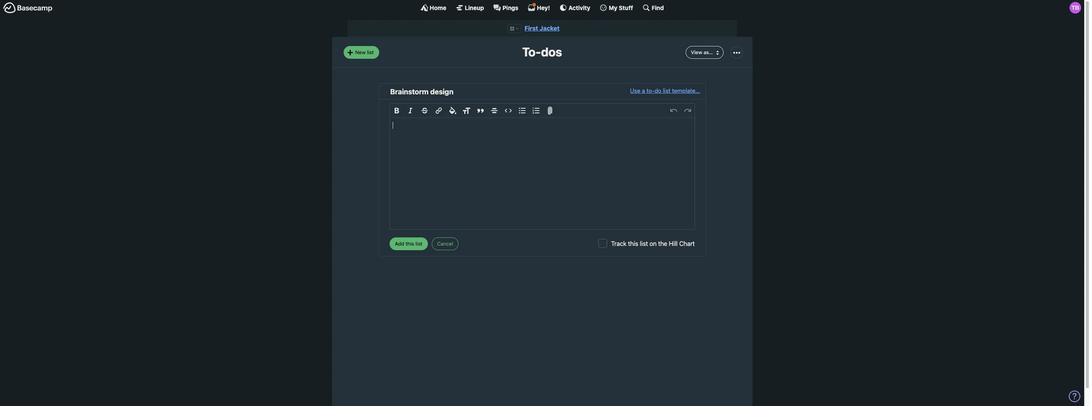 Task type: vqa. For each thing, say whether or not it's contained in the screenshot.
'as…'
yes



Task type: locate. For each thing, give the bounding box(es) containing it.
find button
[[643, 4, 664, 12]]

list right the new
[[367, 49, 374, 55]]

hill chart
[[669, 240, 695, 247]]

2 horizontal spatial list
[[663, 87, 671, 94]]

0 vertical spatial list
[[367, 49, 374, 55]]

pings button
[[494, 4, 519, 12]]

do
[[655, 87, 662, 94]]

my stuff
[[609, 4, 633, 11]]

main element
[[0, 0, 1085, 15]]

home
[[430, 4, 447, 11]]

pings
[[503, 4, 519, 11]]

list
[[367, 49, 374, 55], [663, 87, 671, 94], [640, 240, 648, 247]]

to-dos
[[523, 45, 562, 59]]

1 horizontal spatial list
[[640, 240, 648, 247]]

list left on
[[640, 240, 648, 247]]

None submit
[[390, 238, 428, 250]]

new list link
[[344, 46, 379, 59]]

list right do on the right
[[663, 87, 671, 94]]

1 vertical spatial list
[[663, 87, 671, 94]]

To-do list description: Add extra details or attach a file text field
[[390, 118, 695, 229]]

to-
[[523, 45, 541, 59]]

0 horizontal spatial list
[[367, 49, 374, 55]]

tyler black image
[[1070, 2, 1082, 14]]

lineup
[[465, 4, 484, 11]]

jacket
[[540, 25, 560, 32]]

to-
[[647, 87, 655, 94]]

first
[[525, 25, 538, 32]]

the
[[659, 240, 668, 247]]



Task type: describe. For each thing, give the bounding box(es) containing it.
a
[[642, 87, 645, 94]]

first jacket
[[525, 25, 560, 32]]

view
[[691, 49, 703, 55]]

hey!
[[537, 4, 550, 11]]

view as… button
[[686, 46, 724, 59]]

find
[[652, 4, 664, 11]]

new
[[355, 49, 366, 55]]

cancel
[[437, 241, 453, 247]]

use a to-do list template... link
[[630, 86, 701, 97]]

switch accounts image
[[3, 2, 53, 14]]

use a to-do list template...
[[630, 87, 701, 94]]

use
[[630, 87, 641, 94]]

new list
[[355, 49, 374, 55]]

my stuff button
[[600, 4, 633, 12]]

lineup link
[[456, 4, 484, 12]]

Name this list… text field
[[390, 86, 630, 97]]

cancel button
[[432, 238, 459, 250]]

on
[[650, 240, 657, 247]]

hey! button
[[528, 3, 550, 12]]

this
[[628, 240, 639, 247]]

activity
[[569, 4, 591, 11]]

track
[[611, 240, 627, 247]]

stuff
[[619, 4, 633, 11]]

as…
[[704, 49, 713, 55]]

2 vertical spatial list
[[640, 240, 648, 247]]

view as…
[[691, 49, 713, 55]]

track this list on the hill chart
[[611, 240, 695, 247]]

my
[[609, 4, 618, 11]]

activity link
[[560, 4, 591, 12]]

template...
[[672, 87, 701, 94]]

first jacket link
[[525, 25, 560, 32]]

dos
[[541, 45, 562, 59]]

home link
[[421, 4, 447, 12]]



